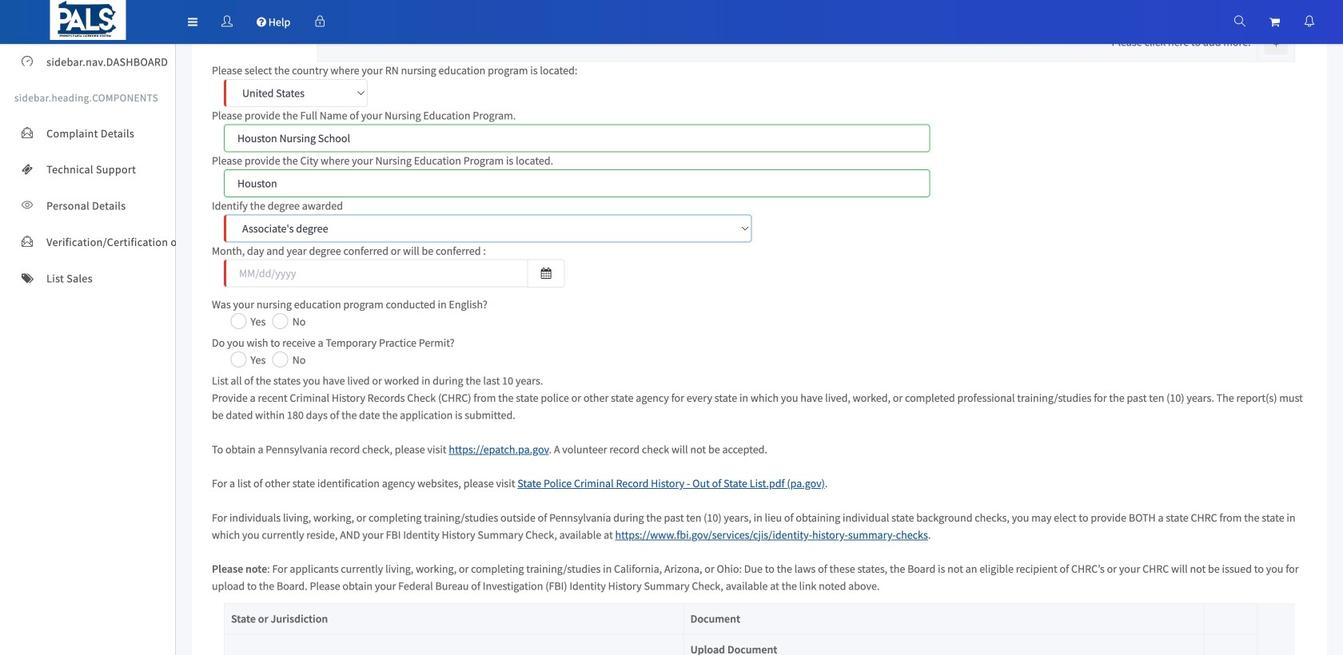 Task type: locate. For each thing, give the bounding box(es) containing it.
app logo image
[[50, 0, 126, 40]]

navigation
[[0, 0, 1344, 44]]

None text field
[[324, 0, 779, 16]]

Enter your answer here. text field
[[224, 124, 930, 152]]

Enter a date text field
[[224, 260, 528, 288]]



Task type: describe. For each thing, give the bounding box(es) containing it.
add row image
[[1274, 38, 1280, 49]]

Enter your answer here. text field
[[224, 169, 930, 197]]



Task type: vqa. For each thing, say whether or not it's contained in the screenshot.
NAVIGATION
yes



